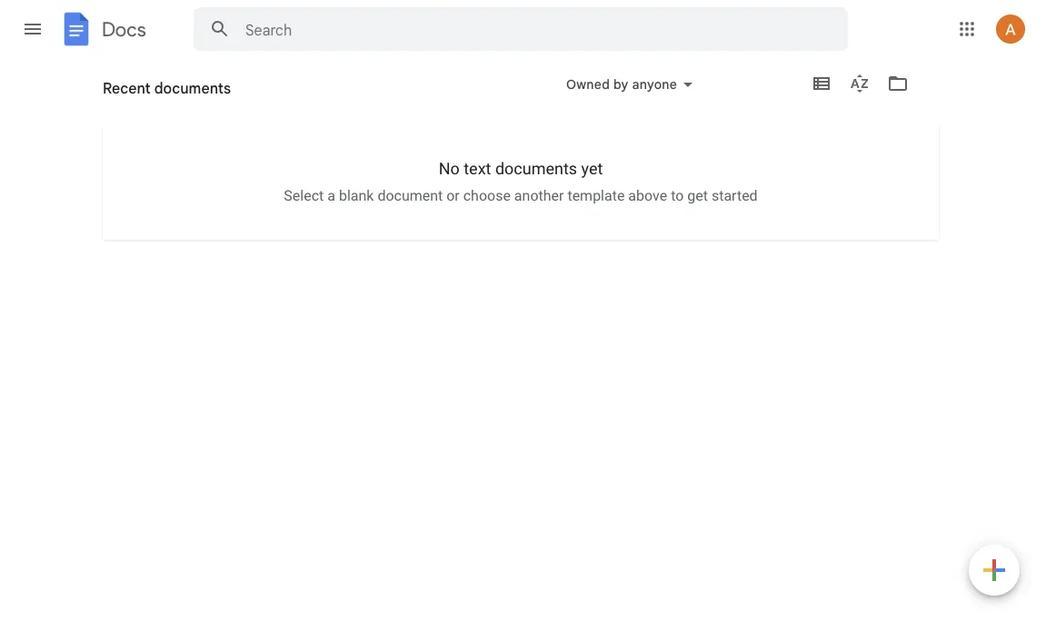 Task type: vqa. For each thing, say whether or not it's contained in the screenshot.
Version h istory
no



Task type: describe. For each thing, give the bounding box(es) containing it.
no text documents yet select a blank document or choose another template above to get started
[[284, 159, 758, 205]]

choose
[[463, 187, 511, 205]]

above
[[629, 187, 668, 205]]

document
[[378, 187, 443, 205]]

get
[[688, 187, 708, 205]]

2 recent from the top
[[103, 86, 145, 102]]

owned by anyone button
[[555, 74, 705, 95]]

1 recent documents from the top
[[103, 79, 231, 97]]

no
[[439, 159, 460, 178]]



Task type: locate. For each thing, give the bounding box(es) containing it.
no text documents yet region
[[103, 159, 939, 205]]

text
[[464, 159, 491, 178]]

or
[[447, 187, 460, 205]]

Search bar text field
[[245, 21, 803, 39]]

owned by anyone
[[566, 76, 677, 92]]

recent
[[103, 79, 151, 97], [103, 86, 145, 102]]

another
[[514, 187, 564, 205]]

select
[[284, 187, 324, 205]]

main menu image
[[22, 18, 44, 40]]

yet
[[581, 159, 603, 178]]

2 recent documents from the top
[[103, 86, 215, 102]]

to
[[671, 187, 684, 205]]

docs link
[[58, 11, 146, 51]]

blank
[[339, 187, 374, 205]]

owned
[[566, 76, 610, 92]]

documents inside the recent documents heading
[[154, 79, 231, 97]]

template
[[568, 187, 625, 205]]

a
[[328, 187, 335, 205]]

create new document image
[[969, 546, 1020, 600]]

recent documents heading
[[103, 58, 231, 116]]

None search field
[[194, 7, 848, 51]]

recent inside heading
[[103, 79, 151, 97]]

by
[[614, 76, 629, 92]]

documents
[[154, 79, 231, 97], [148, 86, 215, 102], [495, 159, 577, 178]]

search image
[[202, 11, 238, 47]]

1 recent from the top
[[103, 79, 151, 97]]

docs
[[102, 17, 146, 41]]

recent documents
[[103, 79, 231, 97], [103, 86, 215, 102]]

started
[[712, 187, 758, 205]]

anyone
[[632, 76, 677, 92]]

documents inside no text documents yet select a blank document or choose another template above to get started
[[495, 159, 577, 178]]



